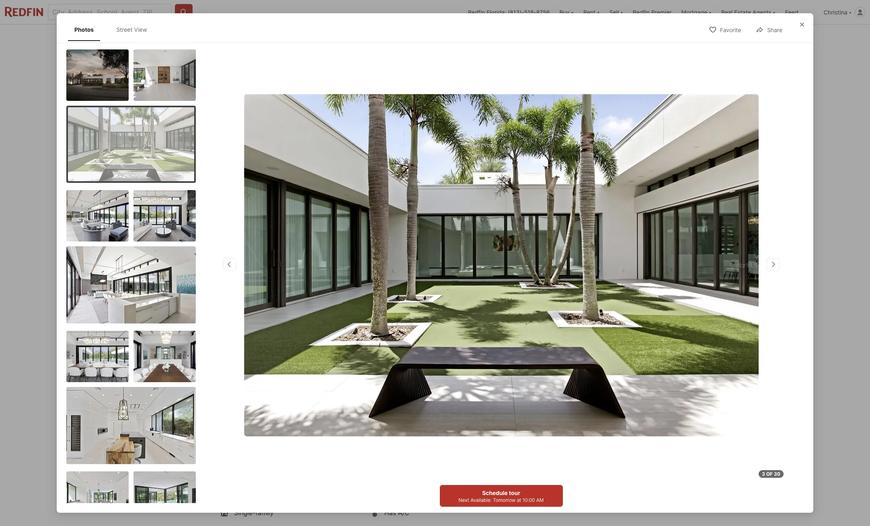 Task type: describe. For each thing, give the bounding box(es) containing it.
30 inside in the last 30 days
[[568, 386, 574, 392]]

share
[[767, 27, 783, 33]]

2 • from the left
[[326, 372, 330, 380]]

street view inside button
[[244, 238, 276, 245]]

5
[[334, 300, 340, 311]]

the right are
[[326, 459, 336, 467]]

1:00 pm button
[[373, 372, 399, 382]]

and down main
[[406, 507, 418, 515]]

3 inside nov 3 friday
[[575, 291, 584, 308]]

the inside in the last 30 days
[[550, 386, 557, 392]]

features
[[476, 478, 501, 486]]

it
[[401, 356, 405, 364]]

2 inside nov 2 thursday
[[539, 291, 549, 308]]

market
[[294, 345, 316, 353]]

media
[[312, 516, 331, 525]]

1 , from the left
[[292, 282, 294, 290]]

seamless
[[484, 468, 512, 476]]

0 vertical spatial schedule
[[566, 354, 595, 362]]

0 horizontal spatial this
[[250, 414, 267, 425]]

views,
[[291, 468, 310, 476]]

gone!
[[438, 356, 455, 364]]

sustainability,
[[441, 449, 482, 457]]

times
[[465, 373, 483, 381]]

foyer
[[396, 516, 412, 525]]

days
[[576, 386, 586, 392]]

courtyard
[[243, 516, 272, 525]]

has
[[384, 509, 396, 517]]

2 inside orlando is a hot market 34% of homes accept an offer within 2 weeks. tour it before it's gone!
[[357, 356, 360, 364]]

1,775
[[358, 488, 373, 496]]

incredible
[[303, 497, 333, 505]]

$54,409
[[231, 313, 254, 320]]

map entry image
[[459, 266, 512, 319]]

the left back
[[396, 439, 406, 447]]

last
[[559, 386, 567, 392]]

course,
[[375, 449, 398, 457]]

redfin for agents
[[550, 379, 564, 385]]

nov 2 thursday
[[539, 285, 562, 313]]

in inside list box
[[551, 331, 555, 336]]

person
[[556, 331, 575, 336]]

30 inside button
[[610, 238, 617, 245]]

in inside in the last 30 days
[[632, 379, 636, 385]]

1 horizontal spatial home
[[324, 468, 341, 476]]

5 • from the left
[[440, 372, 444, 380]]

0 horizontal spatial which
[[283, 526, 301, 526]]

0 horizontal spatial the
[[220, 439, 231, 447]]

surrounded
[[310, 526, 344, 526]]

0 vertical spatial from
[[253, 478, 267, 486]]

the down are
[[312, 468, 322, 476]]

more
[[447, 373, 463, 381]]

street inside tab
[[116, 26, 133, 33]]

active
[[259, 267, 279, 273]]

30 photos
[[610, 238, 637, 245]]

baths
[[368, 312, 386, 320]]

tour for tour with a redfin premier agent
[[531, 272, 546, 280]]

maximize
[[261, 497, 290, 505]]

0 vertical spatial next
[[545, 362, 556, 368]]

0 horizontal spatial schedule tour next available: tomorrow at 10:00 am
[[459, 490, 544, 504]]

2 tab from the left
[[273, 26, 317, 45]]

11:00 am button
[[294, 372, 323, 382]]

fully-
[[392, 526, 407, 526]]

tour inside orlando is a hot market 34% of homes accept an offer within 2 weeks. tour it before it's gone!
[[385, 356, 399, 364]]

2 square from the left
[[375, 488, 396, 496]]

group
[[442, 459, 460, 467]]

2 am from the left
[[313, 373, 322, 381]]

tomorrow: 10:00 am • 11:00 am • 12:00 pm • 1:00 pm • 2:00 pm • more times
[[220, 372, 483, 381]]

9086 mayfair pointe dr image
[[244, 94, 759, 437]]

single-family
[[234, 509, 274, 517]]

0 vertical spatial am
[[623, 362, 630, 368]]

are
[[314, 459, 324, 467]]

redfin agents led 10 tours in 32827
[[550, 379, 631, 385]]

entry
[[274, 516, 290, 525]]

0 vertical spatial available:
[[557, 362, 578, 368]]

1 vertical spatial from
[[437, 507, 451, 515]]

1 vertical spatial room,
[[264, 526, 281, 526]]

redfin for florida:
[[468, 9, 485, 15]]

indoor
[[269, 478, 288, 486]]

foot
[[398, 488, 410, 496]]

on
[[383, 497, 391, 505]]

is inside orlando is a hot market 34% of homes accept an offer within 2 weeks. tour it before it's gone!
[[270, 345, 275, 353]]

and right 'full'
[[330, 507, 341, 515]]

(813)-
[[508, 9, 524, 15]]

0 vertical spatial living
[[324, 478, 340, 486]]

1 horizontal spatial tomorrow
[[580, 362, 602, 368]]

submit search image
[[180, 8, 188, 16]]

nov for 2
[[539, 285, 550, 291]]

with down interior
[[220, 526, 233, 526]]

for
[[227, 267, 238, 273]]

into
[[352, 516, 363, 525]]

street inside button
[[244, 238, 261, 245]]

1 vertical spatial to
[[253, 497, 259, 505]]

club's
[[246, 449, 264, 457]]

nov 3 friday
[[575, 285, 589, 313]]

american
[[265, 439, 294, 447]]

0 vertical spatial to
[[290, 478, 296, 486]]

get pre-approved link
[[266, 313, 315, 320]]

2 pm from the left
[[389, 373, 399, 381]]

tour inside dialog
[[509, 490, 521, 497]]

flows
[[419, 507, 436, 515]]

0 vertical spatial golf
[[362, 449, 373, 457]]

8
[[368, 300, 375, 311]]

street view button
[[226, 234, 283, 250]]

2 vertical spatial home
[[457, 478, 474, 486]]

agents
[[566, 379, 581, 385]]

9086
[[220, 282, 237, 290]]

nona
[[463, 439, 479, 447]]

the down terrace
[[438, 497, 448, 505]]

nine
[[424, 439, 437, 447]]

full
[[319, 507, 328, 515]]

and up rooftop at the bottom left of the page
[[410, 478, 421, 486]]

1 tab from the left
[[220, 26, 273, 45]]

-
[[255, 267, 258, 273]]

sliding
[[438, 526, 457, 526]]

pre-
[[277, 313, 288, 320]]

1 horizontal spatial room,
[[332, 516, 350, 525]]

12:00 pm button
[[333, 372, 363, 382]]

this inside the 2017 new american home is perfectly situated along the back nine of lake nona golf  & country club's world-renowned championship golf course, cutting-edge sustainability, and stunning contemporary design are the hallmarks of this phil kean design group home. enjoying multiple golf and water views, the home displays a superb use of glass, openness, and seamless transitions from indoor to outdoor living with covered porticos and lanais. the home features over 8,245 square feet of living space, plus a 1,775 square foot rooftop terrace which is positioned to maximize the incredible views. focused on the main level, the home's open floor plan includes five bedrooms, six full and four half bathrooms, and flows from an open-air, interior courtyard entry with a media room, into the grand foyer that shares a glass fireplace with the great room, which is surrounded by automated, fully-pocketed sliding door
[[376, 459, 387, 467]]

$6,950,000
[[220, 300, 274, 311]]

level,
[[421, 497, 437, 505]]

fl
[[331, 282, 338, 290]]

photos
[[618, 238, 637, 245]]

street view tab
[[110, 20, 154, 40]]

1 horizontal spatial in
[[611, 379, 615, 385]]

2017
[[233, 439, 248, 447]]

ask a question link
[[567, 405, 608, 412]]

orlando is a hot market 34% of homes accept an offer within 2 weeks. tour it before it's gone!
[[243, 345, 455, 364]]

lanais.
[[423, 478, 442, 486]]

positioned
[[220, 497, 251, 505]]

redfin florida: (813)-518-8756
[[468, 9, 550, 15]]

the right "on"
[[393, 497, 403, 505]]

2 , from the left
[[327, 282, 329, 290]]

11:00
[[294, 373, 311, 381]]

next image
[[635, 293, 648, 306]]

0 vertical spatial which
[[459, 488, 477, 496]]

great
[[246, 526, 262, 526]]

the 2017 new american home is perfectly situated along the back nine of lake nona golf  & country club's world-renowned championship golf course, cutting-edge sustainability, and stunning contemporary design are the hallmarks of this phil kean design group home. enjoying multiple golf and water views, the home displays a superb use of glass, openness, and seamless transitions from indoor to outdoor living with covered porticos and lanais. the home features over 8,245 square feet of living space, plus a 1,775 square foot rooftop terrace which is positioned to maximize the incredible views. focused on the main level, the home's open floor plan includes five bedrooms, six full and four half bathrooms, and flows from an open-air, interior courtyard entry with a media room, into the grand foyer that shares a glass fireplace with the great room, which is surrounded by automated, fully-pocketed sliding door
[[220, 439, 512, 526]]

fireplace
[[473, 516, 499, 525]]

design
[[419, 459, 440, 467]]

at inside dialog
[[517, 498, 522, 504]]

0 horizontal spatial premier
[[590, 272, 614, 280]]

1 • from the left
[[287, 372, 290, 380]]

8,245 inside the 2017 new american home is perfectly situated along the back nine of lake nona golf  & country club's world-renowned championship golf course, cutting-edge sustainability, and stunning contemporary design are the hallmarks of this phil kean design group home. enjoying multiple golf and water views, the home displays a superb use of glass, openness, and seamless transitions from indoor to outdoor living with covered porticos and lanais. the home features over 8,245 square feet of living space, plus a 1,775 square foot rooftop terrace which is positioned to maximize the incredible views. focused on the main level, the home's open floor plan includes five bedrooms, six full and four half bathrooms, and flows from an open-air, interior courtyard entry with a media room, into the grand foyer that shares a glass fireplace with the great room, which is surrounded by automated, fully-pocketed sliding door
[[235, 488, 252, 496]]

active link
[[259, 267, 279, 273]]

nov for 4
[[610, 285, 621, 291]]

covered
[[356, 478, 381, 486]]

single-
[[234, 509, 256, 517]]

pocketed
[[407, 526, 436, 526]]



Task type: vqa. For each thing, say whether or not it's contained in the screenshot.
$549,000's the St
no



Task type: locate. For each thing, give the bounding box(es) containing it.
1 nov from the left
[[539, 285, 550, 291]]

half
[[357, 507, 368, 515]]

within
[[336, 356, 355, 364]]

4 • from the left
[[403, 372, 406, 380]]

0 horizontal spatial home
[[269, 414, 294, 425]]

street view up -
[[244, 238, 276, 245]]

by
[[346, 526, 354, 526]]

3 tab from the left
[[317, 26, 377, 45]]

world-
[[266, 449, 285, 457]]

focused
[[356, 497, 382, 505]]

pointe
[[263, 282, 284, 290]]

0 horizontal spatial ,
[[292, 282, 294, 290]]

an down home's
[[453, 507, 461, 515]]

0 vertical spatial 2
[[539, 291, 549, 308]]

glass,
[[418, 468, 436, 476]]

1 vertical spatial which
[[283, 526, 301, 526]]

edge
[[424, 449, 439, 457]]

1 horizontal spatial the
[[444, 478, 456, 486]]

the up terrace
[[444, 478, 456, 486]]

kean
[[402, 459, 417, 467]]

automated,
[[355, 526, 390, 526]]

nov up previous icon
[[539, 285, 550, 291]]

led
[[583, 379, 590, 385]]

available: up air,
[[471, 498, 492, 504]]

• left 2:00
[[403, 372, 406, 380]]

the down interior
[[234, 526, 244, 526]]

1 horizontal spatial 30
[[610, 238, 617, 245]]

of inside orlando is a hot market 34% of homes accept an offer within 2 weeks. tour it before it's gone!
[[258, 356, 264, 364]]

open
[[473, 497, 488, 505]]

previous image
[[528, 293, 541, 306]]

is up "homes" on the bottom of the page
[[270, 345, 275, 353]]

0 horizontal spatial from
[[253, 478, 267, 486]]

1 vertical spatial living
[[298, 488, 314, 496]]

nov inside nov 3 friday
[[575, 285, 585, 291]]

10:00 up tours
[[609, 362, 622, 368]]

1 horizontal spatial next
[[545, 362, 556, 368]]

photos tab
[[68, 20, 100, 40]]

• left 11:00
[[287, 372, 290, 380]]

street view inside tab
[[116, 26, 147, 33]]

32827 right tours
[[616, 379, 631, 385]]

feet
[[276, 488, 288, 496]]

• left 12:00
[[326, 372, 330, 380]]

5 tab from the left
[[441, 26, 480, 45]]

1 vertical spatial am
[[537, 498, 544, 504]]

0 vertical spatial at
[[603, 362, 608, 368]]

situated
[[351, 439, 376, 447]]

3 • from the left
[[366, 372, 370, 380]]

view up active
[[262, 238, 276, 245]]

1 horizontal spatial which
[[459, 488, 477, 496]]

next
[[545, 362, 556, 368], [459, 498, 470, 504]]

about
[[220, 414, 247, 425]]

a inside orlando is a hot market 34% of homes accept an offer within 2 weeks. tour it before it's gone!
[[276, 345, 280, 353]]

agent
[[616, 272, 634, 280]]

•
[[287, 372, 290, 380], [326, 372, 330, 380], [366, 372, 370, 380], [403, 372, 406, 380], [440, 372, 444, 380]]

0 vertical spatial view
[[134, 26, 147, 33]]

the left last
[[550, 386, 557, 392]]

0 vertical spatial 3
[[575, 291, 584, 308]]

1 horizontal spatial pm
[[389, 373, 399, 381]]

for sale - active
[[227, 267, 279, 273]]

schedule tour next available: tomorrow at 10:00 am down features
[[459, 490, 544, 504]]

0 horizontal spatial square
[[254, 488, 275, 496]]

1 horizontal spatial square
[[375, 488, 396, 496]]

0 vertical spatial tomorrow
[[580, 362, 602, 368]]

8 baths
[[368, 300, 386, 320]]

2 right within at the left
[[357, 356, 360, 364]]

0 horizontal spatial room,
[[264, 526, 281, 526]]

tour left it
[[385, 356, 399, 364]]

is right "home"
[[315, 439, 320, 447]]

which down entry in the bottom of the page
[[283, 526, 301, 526]]

schedule up led
[[566, 354, 595, 362]]

0 horizontal spatial living
[[298, 488, 314, 496]]

1 horizontal spatial street view
[[244, 238, 276, 245]]

1 horizontal spatial ,
[[327, 282, 329, 290]]

and
[[484, 449, 495, 457], [259, 468, 270, 476], [471, 468, 482, 476], [410, 478, 421, 486], [330, 507, 341, 515], [406, 507, 418, 515]]

with down bedrooms,
[[292, 516, 305, 525]]

schedule up floor
[[483, 490, 508, 497]]

tomorrow inside dialog
[[493, 498, 516, 504]]

the up country
[[220, 439, 231, 447]]

0 vertical spatial premier
[[652, 9, 672, 15]]

redfin inside redfin premier button
[[633, 9, 650, 15]]

interior
[[220, 516, 241, 525]]

9086 mayfair pointe dr, orlando, fl 32827 image
[[220, 47, 522, 256], [525, 47, 651, 150], [525, 153, 651, 256]]

0 horizontal spatial 30
[[568, 386, 574, 392]]

redfin for premier
[[633, 9, 650, 15]]

2 vertical spatial 30
[[774, 471, 781, 477]]

multiple
[[220, 468, 244, 476]]

list box
[[531, 325, 644, 343]]

from left indoor
[[253, 478, 267, 486]]

1 vertical spatial the
[[444, 478, 456, 486]]

plus
[[338, 488, 350, 496]]

that
[[413, 516, 426, 525]]

0 vertical spatial street
[[116, 26, 133, 33]]

five
[[261, 507, 272, 515]]

water
[[272, 468, 289, 476]]

image image
[[66, 50, 129, 101], [134, 50, 196, 101], [68, 107, 194, 181], [66, 190, 129, 242], [134, 190, 196, 242], [66, 247, 196, 324], [66, 331, 129, 383], [134, 331, 196, 383], [66, 387, 196, 465], [66, 472, 129, 523], [134, 472, 196, 523]]

an inside the 2017 new american home is perfectly situated along the back nine of lake nona golf  & country club's world-renowned championship golf course, cutting-edge sustainability, and stunning contemporary design are the hallmarks of this phil kean design group home. enjoying multiple golf and water views, the home displays a superb use of glass, openness, and seamless transitions from indoor to outdoor living with covered porticos and lanais. the home features over 8,245 square feet of living space, plus a 1,775 square foot rooftop terrace which is positioned to maximize the incredible views. focused on the main level, the home's open floor plan includes five bedrooms, six full and four half bathrooms, and flows from an open-air, interior courtyard entry with a media room, into the grand foyer that shares a glass fireplace with the great room, which is surrounded by automated, fully-pocketed sliding door
[[453, 507, 461, 515]]

superb
[[375, 468, 396, 476]]

tour left via
[[588, 331, 600, 336]]

views.
[[335, 497, 354, 505]]

street up for sale - active
[[244, 238, 261, 245]]

back
[[408, 439, 423, 447]]

pm right 2:00
[[426, 373, 436, 381]]

to
[[290, 478, 296, 486], [253, 497, 259, 505]]

0 horizontal spatial tomorrow
[[493, 498, 516, 504]]

next up open-
[[459, 498, 470, 504]]

1 horizontal spatial living
[[324, 478, 340, 486]]

0 horizontal spatial 8,245
[[235, 488, 252, 496]]

tomorrow
[[580, 362, 602, 368], [493, 498, 516, 504]]

which
[[459, 488, 477, 496], [283, 526, 301, 526]]

1 horizontal spatial premier
[[652, 9, 672, 15]]

0 horizontal spatial at
[[517, 498, 522, 504]]

this up new
[[250, 414, 267, 425]]

ask a question
[[567, 405, 608, 412]]

to up single-family
[[253, 497, 259, 505]]

1 vertical spatial 30
[[568, 386, 574, 392]]

tomorrow:
[[220, 372, 252, 380]]

premier inside button
[[652, 9, 672, 15]]

view inside tab
[[134, 26, 147, 33]]

living down the "outdoor" at the bottom left
[[298, 488, 314, 496]]

list box containing tour in person
[[531, 325, 644, 343]]

1 vertical spatial tomorrow
[[493, 498, 516, 504]]

from up 'shares'
[[437, 507, 451, 515]]

1 am from the left
[[274, 373, 283, 381]]

10:00 down 34%
[[254, 373, 272, 381]]

golf up transitions
[[245, 468, 257, 476]]

1 horizontal spatial tab list
[[220, 25, 487, 45]]

0 vertical spatial 10:00
[[609, 362, 622, 368]]

10:00 right floor
[[523, 498, 535, 504]]

am right 11:00
[[313, 373, 322, 381]]

0 horizontal spatial street view
[[116, 26, 147, 33]]

before
[[406, 356, 426, 364]]

accept
[[288, 356, 309, 364]]

1 vertical spatial 10:00
[[254, 373, 272, 381]]

0 horizontal spatial 32827
[[340, 282, 359, 290]]

0 vertical spatial 8,245
[[407, 300, 433, 311]]

1 horizontal spatial schedule tour next available: tomorrow at 10:00 am
[[545, 354, 630, 368]]

available:
[[557, 362, 578, 368], [471, 498, 492, 504]]

the up the "automated,"
[[365, 516, 375, 525]]

living up space, at the bottom of the page
[[324, 478, 340, 486]]

1 horizontal spatial am
[[623, 362, 630, 368]]

1 square from the left
[[254, 488, 275, 496]]

32827 right fl
[[340, 282, 359, 290]]

lake
[[447, 439, 461, 447]]

0 vertical spatial home
[[269, 414, 294, 425]]

tab list
[[66, 18, 162, 41], [220, 25, 487, 45]]

1 horizontal spatial 32827
[[616, 379, 631, 385]]

4 tab from the left
[[377, 26, 441, 45]]

photos
[[74, 26, 94, 33]]

tours
[[598, 379, 610, 385]]

1 horizontal spatial available:
[[557, 362, 578, 368]]

0 horizontal spatial 10:00
[[254, 373, 272, 381]]

1 vertical spatial premier
[[590, 272, 614, 280]]

schedule tour next available: tomorrow at 10:00 am up led
[[545, 354, 630, 368]]

/mo
[[254, 313, 264, 320]]

tour down via
[[597, 354, 610, 362]]

0 horizontal spatial schedule
[[483, 490, 508, 497]]

0 vertical spatial 32827
[[340, 282, 359, 290]]

1 horizontal spatial nov
[[575, 285, 585, 291]]

golf
[[481, 439, 493, 447]]

nov down agent on the right bottom of page
[[610, 285, 621, 291]]

at up tours
[[603, 362, 608, 368]]

• left the 1:00
[[366, 372, 370, 380]]

of inside dialog
[[766, 471, 773, 477]]

1 horizontal spatial 2
[[539, 291, 549, 308]]

street view down city, address, school, agent, zip search field
[[116, 26, 147, 33]]

golf down the situated
[[362, 449, 373, 457]]

pm right the 1:00
[[389, 373, 399, 381]]

0 horizontal spatial tour
[[509, 490, 521, 497]]

4
[[610, 291, 620, 308]]

10:00 inside tomorrow: 10:00 am • 11:00 am • 12:00 pm • 1:00 pm • 2:00 pm • more times
[[254, 373, 272, 381]]

1 vertical spatial next
[[459, 498, 470, 504]]

with
[[547, 272, 561, 280], [342, 478, 355, 486], [292, 516, 305, 525], [220, 526, 233, 526]]

is down bedrooms,
[[303, 526, 308, 526]]

1 vertical spatial street view
[[244, 238, 276, 245]]

1 horizontal spatial to
[[290, 478, 296, 486]]

2 nov from the left
[[575, 285, 585, 291]]

10
[[591, 379, 596, 385]]

street
[[116, 26, 133, 33], [244, 238, 261, 245]]

1 horizontal spatial from
[[437, 507, 451, 515]]

of
[[258, 356, 264, 364], [439, 439, 445, 447], [368, 459, 374, 467], [410, 468, 417, 476], [766, 471, 773, 477], [290, 488, 296, 496]]

1 vertical spatial 32827
[[616, 379, 631, 385]]

square up "on"
[[375, 488, 396, 496]]

1 vertical spatial available:
[[471, 498, 492, 504]]

tour for tour in person
[[537, 331, 550, 336]]

0 vertical spatial an
[[311, 356, 318, 364]]

0 vertical spatial schedule tour next available: tomorrow at 10:00 am
[[545, 354, 630, 368]]

tour left 'person'
[[537, 331, 550, 336]]

nov
[[539, 285, 550, 291], [575, 285, 585, 291], [610, 285, 621, 291]]

room, down entry in the bottom of the page
[[264, 526, 281, 526]]

1 pm from the left
[[353, 373, 362, 381]]

view down city, address, school, agent, zip search field
[[134, 26, 147, 33]]

street view
[[116, 26, 147, 33], [244, 238, 276, 245]]

an inside orlando is a hot market 34% of homes accept an offer within 2 weeks. tour it before it's gone!
[[311, 356, 318, 364]]

8,245 up ft
[[407, 300, 433, 311]]

8,245 up the positioned
[[235, 488, 252, 496]]

0 vertical spatial street view
[[116, 26, 147, 33]]

with up plus
[[342, 478, 355, 486]]

video
[[610, 331, 623, 336]]

homes
[[266, 356, 287, 364]]

, left fl
[[327, 282, 329, 290]]

and down "golf"
[[484, 449, 495, 457]]

1 horizontal spatial am
[[313, 373, 322, 381]]

1 horizontal spatial 10:00
[[523, 498, 535, 504]]

2 horizontal spatial 10:00
[[609, 362, 622, 368]]

2 horizontal spatial nov
[[610, 285, 621, 291]]

am
[[623, 362, 630, 368], [537, 498, 544, 504]]

home down are
[[324, 468, 341, 476]]

plan
[[220, 507, 232, 515]]

dialog containing photos
[[57, 13, 814, 523]]

is up open
[[479, 488, 484, 496]]

0 vertical spatial 30
[[610, 238, 617, 245]]

1 horizontal spatial 8,245
[[407, 300, 433, 311]]

street down city, address, school, agent, zip search field
[[116, 26, 133, 33]]

nov inside nov 4 saturday
[[610, 285, 621, 291]]

0 horizontal spatial available:
[[471, 498, 492, 504]]

tour
[[531, 272, 546, 280], [537, 331, 550, 336], [588, 331, 600, 336], [385, 356, 399, 364]]

1 horizontal spatial golf
[[362, 449, 373, 457]]

favorite button
[[702, 21, 748, 38]]

ask
[[567, 405, 578, 412]]

tomorrow right open
[[493, 498, 516, 504]]

am down "homes" on the bottom of the page
[[274, 373, 283, 381]]

about this home
[[220, 414, 294, 425]]

• left more
[[440, 372, 444, 380]]

tour with a redfin premier agent
[[531, 272, 634, 280]]

1 vertical spatial schedule
[[483, 490, 508, 497]]

1 horizontal spatial tour
[[597, 354, 610, 362]]

30 photos button
[[592, 234, 644, 250]]

home down openness,
[[457, 478, 474, 486]]

home up american on the bottom of the page
[[269, 414, 294, 425]]

is
[[270, 345, 275, 353], [315, 439, 320, 447], [479, 488, 484, 496], [303, 526, 308, 526]]

1 vertical spatial 3
[[762, 471, 765, 477]]

room, up by
[[332, 516, 350, 525]]

offer
[[320, 356, 335, 364]]

pm right 12:00
[[353, 373, 362, 381]]

tour up previous icon
[[531, 272, 546, 280]]

0 horizontal spatial 3
[[575, 291, 584, 308]]

baths link
[[368, 312, 386, 320]]

saturday
[[610, 308, 632, 313]]

2 horizontal spatial in
[[632, 379, 636, 385]]

home's
[[450, 497, 471, 505]]

2 horizontal spatial home
[[457, 478, 474, 486]]

1 vertical spatial 2
[[357, 356, 360, 364]]

nov down tour with a redfin premier agent
[[575, 285, 585, 291]]

1 horizontal spatial schedule
[[566, 354, 595, 362]]

1 horizontal spatial at
[[603, 362, 608, 368]]

City, Address, School, Agent, ZIP search field
[[48, 4, 172, 20]]

the up bedrooms,
[[292, 497, 301, 505]]

1 vertical spatial golf
[[245, 468, 257, 476]]

tab
[[220, 26, 273, 45], [273, 26, 317, 45], [317, 26, 377, 45], [377, 26, 441, 45], [441, 26, 480, 45]]

nov inside nov 2 thursday
[[539, 285, 550, 291]]

which up home's
[[459, 488, 477, 496]]

share button
[[749, 21, 790, 38]]

None button
[[536, 282, 569, 317], [572, 282, 604, 316], [607, 282, 640, 316], [536, 282, 569, 317], [572, 282, 604, 316], [607, 282, 640, 316]]

glass
[[455, 516, 471, 525]]

tab list containing photos
[[66, 18, 162, 41]]

8,245 sq ft
[[407, 300, 433, 320]]

2 horizontal spatial 30
[[774, 471, 781, 477]]

available: up agents
[[557, 362, 578, 368]]

view inside button
[[262, 238, 276, 245]]

0 horizontal spatial golf
[[245, 468, 257, 476]]

nov for 3
[[575, 285, 585, 291]]

next inside dialog
[[459, 498, 470, 504]]

, left orlando
[[292, 282, 294, 290]]

this up superb on the bottom of page
[[376, 459, 387, 467]]

8756
[[536, 9, 550, 15]]

0 vertical spatial the
[[220, 439, 231, 447]]

with up nov 2 thursday
[[547, 272, 561, 280]]

championship
[[318, 449, 360, 457]]

2 up tour in person
[[539, 291, 549, 308]]

approved
[[288, 313, 315, 320]]

0 horizontal spatial view
[[134, 26, 147, 33]]

dialog
[[57, 13, 814, 523]]

1 horizontal spatial view
[[262, 238, 276, 245]]

at right floor
[[517, 498, 522, 504]]

next down tour in person
[[545, 362, 556, 368]]

an left offer
[[311, 356, 318, 364]]

thursday
[[539, 308, 562, 313]]

0 horizontal spatial next
[[459, 498, 470, 504]]

tour for tour via video chat
[[588, 331, 600, 336]]

tomorrow up 'redfin agents led 10 tours in 32827'
[[580, 362, 602, 368]]

34%
[[243, 356, 256, 364]]

rooftop
[[412, 488, 434, 496]]

stunning
[[220, 459, 246, 467]]

question
[[584, 405, 608, 412]]

10:00 inside dialog
[[523, 498, 535, 504]]

0 vertical spatial tour
[[597, 354, 610, 362]]

cutting-
[[399, 449, 424, 457]]

redfin premier
[[633, 9, 672, 15]]

and down contemporary
[[259, 468, 270, 476]]

and down home.
[[471, 468, 482, 476]]

to down views,
[[290, 478, 296, 486]]

tour down seamless
[[509, 490, 521, 497]]

1 vertical spatial home
[[324, 468, 341, 476]]

square up maximize
[[254, 488, 275, 496]]

3 nov from the left
[[610, 285, 621, 291]]

3 pm from the left
[[426, 373, 436, 381]]



